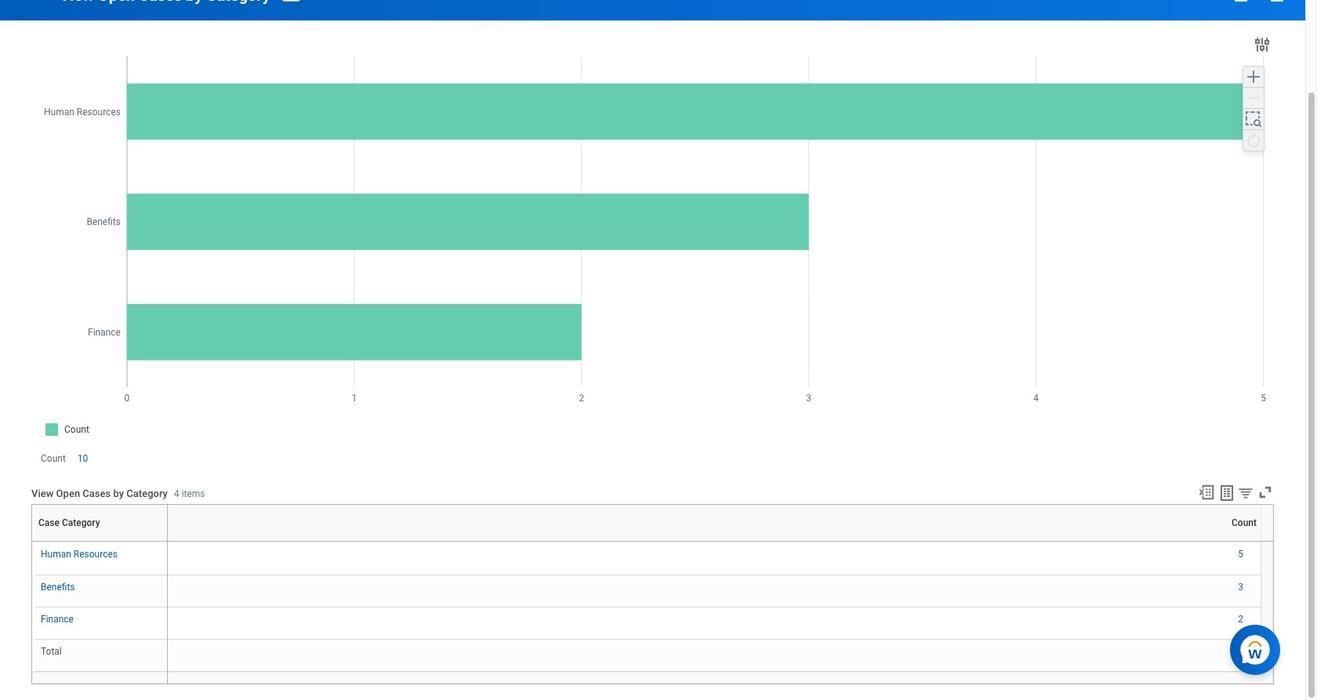 Task type: locate. For each thing, give the bounding box(es) containing it.
view open cases by category 4 items
[[31, 488, 205, 500]]

0 vertical spatial case category
[[38, 517, 100, 528]]

10 up the cases
[[77, 453, 88, 464]]

category right 'by'
[[126, 488, 168, 500]]

5 3 2
[[1238, 549, 1244, 625]]

0 horizontal spatial 10 button
[[77, 452, 90, 465]]

1 horizontal spatial 10
[[1233, 646, 1244, 657]]

case category
[[38, 517, 100, 528], [98, 541, 103, 542]]

1 horizontal spatial case
[[98, 541, 100, 542]]

10 button down 2
[[1233, 645, 1246, 658]]

1 horizontal spatial count
[[713, 541, 715, 542]]

0 horizontal spatial 10
[[77, 453, 88, 464]]

human resources
[[41, 549, 118, 560]]

2 vertical spatial category
[[100, 541, 103, 542]]

category up 'resources'
[[100, 541, 103, 542]]

human
[[41, 549, 71, 560]]

case category down open
[[38, 517, 100, 528]]

toolbar
[[1191, 484, 1274, 504]]

case
[[38, 517, 60, 528], [98, 541, 100, 542]]

5
[[1238, 549, 1244, 560]]

0 vertical spatial 10
[[77, 453, 88, 464]]

category
[[126, 488, 168, 500], [62, 517, 100, 528], [100, 541, 103, 542]]

count
[[41, 453, 66, 464], [1232, 517, 1257, 528], [713, 541, 715, 542]]

2 button
[[1238, 613, 1246, 625]]

items
[[182, 489, 205, 500]]

1 vertical spatial category
[[62, 517, 100, 528]]

previous page image
[[28, 0, 47, 2]]

configure and view chart data image
[[1253, 35, 1272, 54]]

10 button
[[77, 452, 90, 465], [1233, 645, 1246, 658]]

case up 'resources'
[[98, 541, 100, 542]]

resources
[[74, 549, 118, 560]]

0 horizontal spatial count
[[41, 453, 66, 464]]

10
[[77, 453, 88, 464], [1233, 646, 1244, 657]]

case category up 'resources'
[[98, 541, 103, 542]]

10 down 2
[[1233, 646, 1244, 657]]

case down view
[[38, 517, 60, 528]]

finance
[[41, 614, 74, 625]]

1 vertical spatial 10 button
[[1233, 645, 1246, 658]]

2 horizontal spatial count
[[1232, 517, 1257, 528]]

0 vertical spatial count
[[41, 453, 66, 464]]

category up case category button
[[62, 517, 100, 528]]

reset image
[[1244, 131, 1263, 150]]

export to worksheets image
[[1218, 484, 1237, 503]]

drag zoom image
[[1244, 110, 1263, 128]]

zoom out image
[[1244, 88, 1263, 107]]

10 button up the cases
[[77, 452, 90, 465]]

select to filter grid data image
[[1237, 484, 1255, 501]]

0 horizontal spatial case
[[38, 517, 60, 528]]

2
[[1238, 614, 1244, 625]]

0 vertical spatial case
[[38, 517, 60, 528]]

benefits link
[[41, 578, 75, 592]]

finance link
[[41, 610, 74, 625]]

2 vertical spatial count
[[713, 541, 715, 542]]

3 button
[[1238, 581, 1246, 593]]

1 vertical spatial 10
[[1233, 646, 1244, 657]]

by
[[113, 488, 124, 500]]

4
[[174, 489, 179, 500]]



Task type: describe. For each thing, give the bounding box(es) containing it.
view printable version (pdf) image
[[1268, 0, 1287, 3]]

zoom in image
[[1244, 67, 1263, 86]]

open
[[56, 488, 80, 500]]

count inside count column header
[[713, 541, 715, 542]]

category inside row element
[[62, 517, 100, 528]]

total element
[[41, 643, 62, 657]]

3
[[1238, 581, 1244, 592]]

benefits
[[41, 581, 75, 592]]

fullscreen image
[[1257, 484, 1274, 501]]

0 vertical spatial 10 button
[[77, 452, 90, 465]]

toolbar inside view open cases by category main content
[[1191, 484, 1274, 504]]

0 vertical spatial category
[[126, 488, 168, 500]]

total
[[41, 646, 62, 657]]

view open cases by category main content
[[0, 0, 1306, 699]]

case category button
[[98, 541, 103, 542]]

human resources link
[[41, 546, 118, 560]]

1 vertical spatial case category
[[98, 541, 103, 542]]

export to excel image
[[1198, 484, 1215, 501]]

view
[[31, 488, 54, 500]]

export to excel image
[[1230, 0, 1249, 3]]

1 vertical spatial count
[[1232, 517, 1257, 528]]

cases
[[83, 488, 111, 500]]

case category inside row element
[[38, 517, 100, 528]]

1 horizontal spatial 10 button
[[1233, 645, 1246, 658]]

view open cases by category element
[[60, 0, 270, 4]]

1 vertical spatial case
[[98, 541, 100, 542]]

row element
[[33, 505, 171, 541]]

case inside row element
[[38, 517, 60, 528]]

5 button
[[1238, 548, 1246, 561]]

count column header
[[168, 541, 1261, 543]]

workday assistant region
[[1230, 619, 1287, 675]]



Task type: vqa. For each thing, say whether or not it's contained in the screenshot.
leftmost Case
yes



